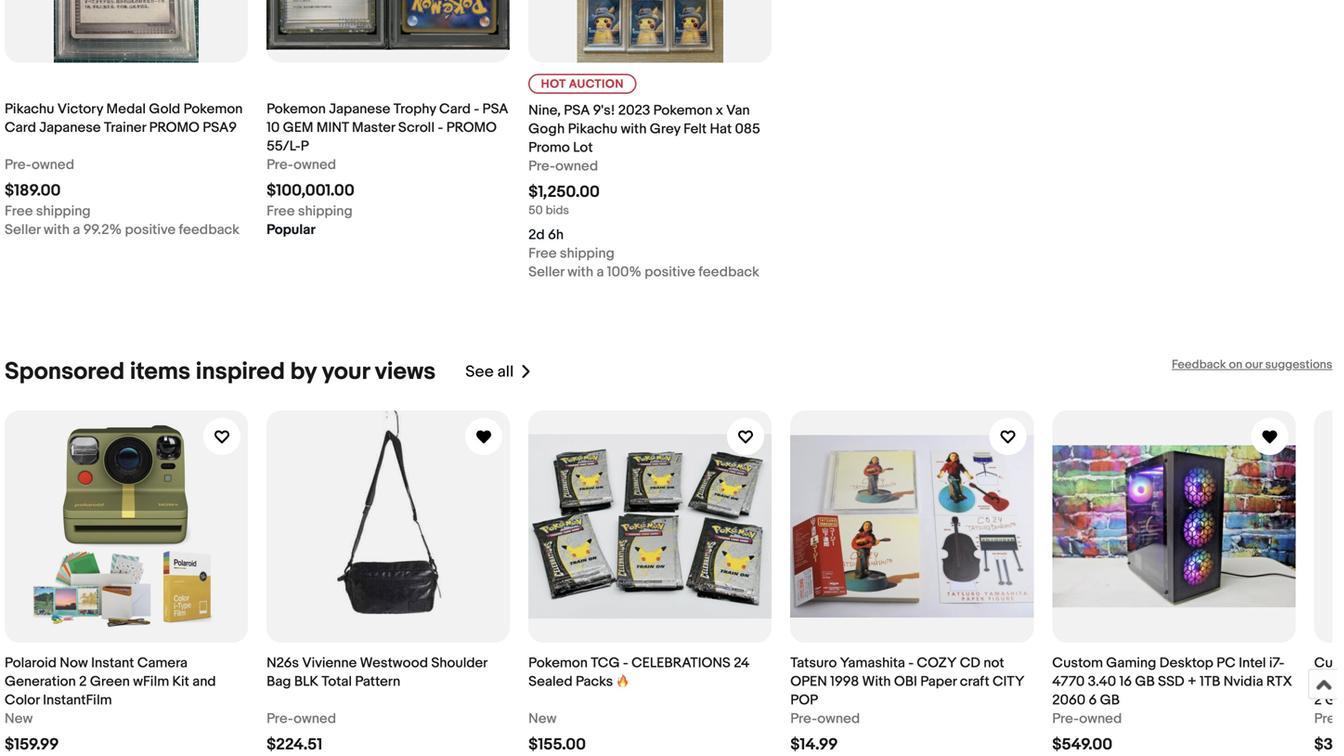 Task type: vqa. For each thing, say whether or not it's contained in the screenshot.


Task type: describe. For each thing, give the bounding box(es) containing it.
$36
[[1315, 735, 1338, 755]]

free shipping text field for $189.00
[[5, 202, 91, 220]]

a inside 'pre-owned $189.00 free shipping seller with a 99.2% positive feedback'
[[73, 221, 80, 238]]

2060
[[1053, 692, 1086, 709]]

nine, psa 9's! 2023 pokemon x van gogh pikachu with grey felt hat 085 promo lot pre-owned $1,250.00 50 bids 2d 6h free shipping seller with a 100% positive feedback
[[529, 102, 761, 280]]

trophy
[[394, 101, 436, 117]]

i7-
[[1270, 655, 1285, 671]]

obi
[[895, 673, 918, 690]]

$224.51 text field
[[267, 735, 323, 755]]

paper
[[921, 673, 957, 690]]

pre- inside the pre-owned $224.51
[[267, 710, 294, 727]]

$189.00
[[5, 181, 61, 200]]

pre-owned text field for $1,250.00
[[529, 157, 598, 175]]

Seller with a 100% positive feedback text field
[[529, 263, 760, 281]]

new inside new $155.00
[[529, 710, 557, 727]]

pre-owned text field for $224.51
[[267, 710, 336, 728]]

pre-owned $189.00 free shipping seller with a 99.2% positive feedback
[[5, 156, 240, 238]]

pikachu inside pikachu victory medal gold pokemon card japanese trainer promo psa9
[[5, 101, 54, 117]]

10
[[267, 119, 280, 136]]

$100,001.00
[[267, 181, 355, 200]]

wfilm
[[133, 673, 169, 690]]

pokemon inside pokemon tcg - celebrations 24 sealed packs 🔥
[[529, 655, 588, 671]]

pre- inside the custom gaming desktop pc intel i7- 4770 3.40 16 gb ssd + 1tb nvidia rtx 2060 6 gb pre-owned $549.00
[[1053, 710, 1080, 727]]

50 bids text field
[[529, 203, 569, 218]]

by
[[290, 357, 317, 386]]

0 vertical spatial gb
[[1136, 673, 1155, 690]]

16
[[1120, 673, 1133, 690]]

green
[[90, 673, 130, 690]]

grey
[[650, 121, 681, 137]]

nine,
[[529, 102, 561, 119]]

on
[[1230, 357, 1243, 372]]

1 horizontal spatial with
[[568, 264, 594, 280]]

not
[[984, 655, 1005, 671]]

auction
[[569, 77, 624, 91]]

blk
[[294, 673, 319, 690]]

pre-owned text field for $14.99
[[791, 710, 860, 728]]

cus
[[1315, 655, 1338, 671]]

feedback inside 'pre-owned $189.00 free shipping seller with a 99.2% positive feedback'
[[179, 221, 240, 238]]

free inside 'pokemon japanese trophy card - psa 10 gem mint master scroll - promo 55/l-p pre-owned $100,001.00 free shipping popular'
[[267, 203, 295, 219]]

custom
[[1053, 655, 1104, 671]]

and
[[193, 673, 216, 690]]

with inside 'pre-owned $189.00 free shipping seller with a 99.2% positive feedback'
[[44, 221, 70, 238]]

custom gaming desktop pc intel i7- 4770 3.40 16 gb ssd + 1tb nvidia rtx 2060 6 gb pre-owned $549.00
[[1053, 655, 1293, 755]]

gaming
[[1107, 655, 1157, 671]]

japanese inside pikachu victory medal gold pokemon card japanese trainer promo psa9
[[39, 119, 101, 136]]

pc
[[1217, 655, 1236, 671]]

positive inside 'pre-owned $189.00 free shipping seller with a 99.2% positive feedback'
[[125, 221, 176, 238]]

van
[[727, 102, 750, 119]]

instant
[[91, 655, 134, 671]]

- right scroll
[[438, 119, 443, 136]]

mint
[[317, 119, 349, 136]]

shipping inside 'pre-owned $189.00 free shipping seller with a 99.2% positive feedback'
[[36, 203, 91, 219]]

99.2%
[[83, 221, 122, 238]]

2 horizontal spatial with
[[621, 121, 647, 137]]

pokemon tcg - celebrations 24 sealed packs 🔥
[[529, 655, 750, 690]]

shipping inside nine, psa 9's! 2023 pokemon x van gogh pikachu with grey felt hat 085 promo lot pre-owned $1,250.00 50 bids 2d 6h free shipping seller with a 100% positive feedback
[[560, 245, 615, 262]]

New text field
[[5, 710, 33, 728]]

pre-owned text field for $189.00
[[5, 155, 74, 174]]

Popular text field
[[267, 220, 316, 239]]

owned inside nine, psa 9's! 2023 pokemon x van gogh pikachu with grey felt hat 085 promo lot pre-owned $1,250.00 50 bids 2d 6h free shipping seller with a 100% positive feedback
[[556, 158, 598, 174]]

$100,001.00 text field
[[267, 181, 355, 200]]

scroll
[[398, 119, 435, 136]]

hat
[[710, 121, 732, 137]]

celebrations
[[632, 655, 731, 671]]

1tb
[[1200, 673, 1221, 690]]

camera
[[137, 655, 188, 671]]

sponsored
[[5, 357, 125, 386]]

shipping inside 'pokemon japanese trophy card - psa 10 gem mint master scroll - promo 55/l-p pre-owned $100,001.00 free shipping popular'
[[298, 203, 353, 219]]

with
[[863, 673, 891, 690]]

gem
[[283, 119, 314, 136]]

shoulder
[[431, 655, 488, 671]]

free inside 'pre-owned $189.00 free shipping seller with a 99.2% positive feedback'
[[5, 203, 33, 219]]

n26s vivienne westwood shoulder bag blk total pattern
[[267, 655, 488, 690]]

card inside pikachu victory medal gold pokemon card japanese trainer promo psa9
[[5, 119, 36, 136]]

$1,250.00 text field
[[529, 182, 600, 202]]

2
[[79, 673, 87, 690]]

pop
[[791, 692, 819, 709]]

50
[[529, 203, 543, 218]]

see all link
[[466, 357, 533, 386]]

pokemon inside 'pokemon japanese trophy card - psa 10 gem mint master scroll - promo 55/l-p pre-owned $100,001.00 free shipping popular'
[[267, 101, 326, 117]]

feedback on our suggestions link
[[1172, 357, 1333, 372]]

gold
[[149, 101, 180, 117]]

$189.00 text field
[[5, 181, 61, 200]]

Free shipping text field
[[529, 244, 615, 263]]

+
[[1188, 673, 1197, 690]]

color
[[5, 692, 40, 709]]

felt
[[684, 121, 707, 137]]

rtx
[[1267, 673, 1293, 690]]

now
[[60, 655, 88, 671]]

hot
[[541, 77, 566, 91]]

craft
[[960, 673, 990, 690]]

$155.00
[[529, 735, 586, 755]]

medal
[[106, 101, 146, 117]]

tatsuro
[[791, 655, 837, 671]]

see
[[466, 362, 494, 382]]

hot auction
[[541, 77, 624, 91]]

pokemon inside pikachu victory medal gold pokemon card japanese trainer promo psa9
[[184, 101, 243, 117]]

100%
[[607, 264, 642, 280]]

new $155.00
[[529, 710, 586, 755]]

2023
[[618, 102, 651, 119]]

desktop
[[1160, 655, 1214, 671]]

owned inside 'pokemon japanese trophy card - psa 10 gem mint master scroll - promo 55/l-p pre-owned $100,001.00 free shipping popular'
[[294, 156, 336, 173]]

24
[[734, 655, 750, 671]]

cus pre- $36
[[1315, 655, 1338, 755]]

promo
[[529, 139, 570, 156]]

all
[[498, 362, 514, 382]]



Task type: locate. For each thing, give the bounding box(es) containing it.
kit
[[172, 673, 189, 690]]

promo inside pikachu victory medal gold pokemon card japanese trainer promo psa9
[[149, 119, 200, 136]]

pikachu left victory
[[5, 101, 54, 117]]

pre-owned text field for $549.00
[[1053, 710, 1123, 728]]

sponsored items inspired by your views
[[5, 357, 436, 386]]

0 horizontal spatial a
[[73, 221, 80, 238]]

a inside nine, psa 9's! 2023 pokemon x van gogh pikachu with grey felt hat 085 promo lot pre-owned $1,250.00 50 bids 2d 6h free shipping seller with a 100% positive feedback
[[597, 264, 604, 280]]

positive
[[125, 221, 176, 238], [645, 264, 696, 280]]

pre- inside 'pokemon japanese trophy card - psa 10 gem mint master scroll - promo 55/l-p pre-owned $100,001.00 free shipping popular'
[[267, 156, 294, 173]]

pre- down 2060
[[1053, 710, 1080, 727]]

pokemon up psa9
[[184, 101, 243, 117]]

new inside "polaroid now instant camera generation 2 green wfilm kit and color instantfilm new $159.99"
[[5, 710, 33, 727]]

free inside nine, psa 9's! 2023 pokemon x van gogh pikachu with grey felt hat 085 promo lot pre-owned $1,250.00 50 bids 2d 6h free shipping seller with a 100% positive feedback
[[529, 245, 557, 262]]

1 horizontal spatial free
[[267, 203, 295, 219]]

1 vertical spatial with
[[44, 221, 70, 238]]

2 horizontal spatial free
[[529, 245, 557, 262]]

free shipping text field for $100,001.00
[[267, 202, 353, 220]]

psa9
[[203, 119, 237, 136]]

0 vertical spatial card
[[439, 101, 471, 117]]

pikachu victory medal gold pokemon card japanese trainer promo psa9
[[5, 101, 243, 136]]

1 horizontal spatial psa
[[564, 102, 590, 119]]

2d
[[529, 226, 545, 243]]

1 horizontal spatial pre-owned text field
[[791, 710, 860, 728]]

pre-owned text field for $100,001.00
[[267, 155, 336, 174]]

pokemon up the felt
[[654, 102, 713, 119]]

1 horizontal spatial seller
[[529, 264, 565, 280]]

owned inside 'pre-owned $189.00 free shipping seller with a 99.2% positive feedback'
[[32, 156, 74, 173]]

promo down gold at the left of the page
[[149, 119, 200, 136]]

nvidia
[[1224, 673, 1264, 690]]

pre-owned text field down 6
[[1053, 710, 1123, 728]]

1 vertical spatial feedback
[[699, 264, 760, 280]]

shipping down $100,001.00 text field
[[298, 203, 353, 219]]

lot
[[573, 139, 593, 156]]

1 horizontal spatial promo
[[447, 119, 497, 136]]

seller inside nine, psa 9's! 2023 pokemon x van gogh pikachu with grey felt hat 085 promo lot pre-owned $1,250.00 50 bids 2d 6h free shipping seller with a 100% positive feedback
[[529, 264, 565, 280]]

with down 2023
[[621, 121, 647, 137]]

1 vertical spatial japanese
[[39, 119, 101, 136]]

owned up $14.99
[[818, 710, 860, 727]]

0 horizontal spatial seller
[[5, 221, 41, 238]]

3.40
[[1089, 673, 1117, 690]]

0 horizontal spatial free
[[5, 203, 33, 219]]

pokemon up sealed
[[529, 655, 588, 671]]

pre-
[[5, 156, 32, 173], [267, 156, 294, 173], [529, 158, 556, 174], [267, 710, 294, 727], [791, 710, 818, 727], [1053, 710, 1080, 727], [1315, 710, 1338, 727]]

$224.51
[[267, 735, 323, 755]]

views
[[375, 357, 436, 386]]

1 vertical spatial a
[[597, 264, 604, 280]]

feedback inside nine, psa 9's! 2023 pokemon x van gogh pikachu with grey felt hat 085 promo lot pre-owned $1,250.00 50 bids 2d 6h free shipping seller with a 100% positive feedback
[[699, 264, 760, 280]]

0 horizontal spatial shipping
[[36, 203, 91, 219]]

seller inside 'pre-owned $189.00 free shipping seller with a 99.2% positive feedback'
[[5, 221, 41, 238]]

pattern
[[355, 673, 401, 690]]

our
[[1246, 357, 1263, 372]]

feedback on our suggestions
[[1172, 357, 1333, 372]]

0 horizontal spatial free shipping text field
[[5, 202, 91, 220]]

0 vertical spatial positive
[[125, 221, 176, 238]]

1 vertical spatial pikachu
[[568, 121, 618, 137]]

victory
[[57, 101, 103, 117]]

cozy
[[917, 655, 957, 671]]

with down free shipping text field
[[568, 264, 594, 280]]

pre- down promo
[[529, 158, 556, 174]]

x
[[716, 102, 723, 119]]

with down '$189.00'
[[44, 221, 70, 238]]

$159.99 text field
[[5, 735, 59, 755]]

card right trophy
[[439, 101, 471, 117]]

seller
[[5, 221, 41, 238], [529, 264, 565, 280]]

free shipping text field down $100,001.00 text field
[[267, 202, 353, 220]]

master
[[352, 119, 395, 136]]

1 horizontal spatial feedback
[[699, 264, 760, 280]]

feedback
[[1172, 357, 1227, 372]]

55/l-
[[267, 138, 301, 154]]

pikachu
[[5, 101, 54, 117], [568, 121, 618, 137]]

1 horizontal spatial positive
[[645, 264, 696, 280]]

gb right 16
[[1136, 673, 1155, 690]]

seller down free shipping text field
[[529, 264, 565, 280]]

1 horizontal spatial new
[[529, 710, 557, 727]]

6
[[1089, 692, 1097, 709]]

card up $189.00 text field
[[5, 119, 36, 136]]

$1,250.00
[[529, 182, 600, 202]]

gb right 6
[[1101, 692, 1120, 709]]

2 vertical spatial with
[[568, 264, 594, 280]]

2 new from the left
[[529, 710, 557, 727]]

pre- up '$224.51' text box
[[267, 710, 294, 727]]

new
[[5, 710, 33, 727], [529, 710, 557, 727]]

1 free shipping text field from the left
[[5, 202, 91, 220]]

1 horizontal spatial shipping
[[298, 203, 353, 219]]

n26s
[[267, 655, 299, 671]]

positive right 99.2%
[[125, 221, 176, 238]]

westwood
[[360, 655, 428, 671]]

pre-owned text field up '$189.00'
[[5, 155, 74, 174]]

pre- inside 'pre-owned $189.00 free shipping seller with a 99.2% positive feedback'
[[5, 156, 32, 173]]

gb
[[1136, 673, 1155, 690], [1101, 692, 1120, 709]]

1 vertical spatial seller
[[529, 264, 565, 280]]

a left 99.2%
[[73, 221, 80, 238]]

card
[[439, 101, 471, 117], [5, 119, 36, 136]]

instantfilm
[[43, 692, 112, 709]]

pre- inside nine, psa 9's! 2023 pokemon x van gogh pikachu with grey felt hat 085 promo lot pre-owned $1,250.00 50 bids 2d 6h free shipping seller with a 100% positive feedback
[[529, 158, 556, 174]]

pre-owned text field down "pop"
[[791, 710, 860, 728]]

Pre- text field
[[1315, 710, 1338, 728]]

card inside 'pokemon japanese trophy card - psa 10 gem mint master scroll - promo 55/l-p pre-owned $100,001.00 free shipping popular'
[[439, 101, 471, 117]]

-
[[474, 101, 480, 117], [438, 119, 443, 136], [623, 655, 629, 671], [909, 655, 914, 671]]

pre- up $189.00 text field
[[5, 156, 32, 173]]

Free shipping text field
[[5, 202, 91, 220], [267, 202, 353, 220]]

pikachu up lot
[[568, 121, 618, 137]]

shipping
[[36, 203, 91, 219], [298, 203, 353, 219], [560, 245, 615, 262]]

shipping down '$189.00'
[[36, 203, 91, 219]]

packs
[[576, 673, 613, 690]]

Seller with a 99.2% positive feedback text field
[[5, 220, 240, 239]]

0 horizontal spatial card
[[5, 119, 36, 136]]

pre-owned text field up '$224.51' text box
[[267, 710, 336, 728]]

positive inside nine, psa 9's! 2023 pokemon x van gogh pikachu with grey felt hat 085 promo lot pre-owned $1,250.00 50 bids 2d 6h free shipping seller with a 100% positive feedback
[[645, 264, 696, 280]]

owned inside tatsuro yamashita - cozy cd not open 1998 with obi paper craft  city pop pre-owned $14.99
[[818, 710, 860, 727]]

japanese up "master"
[[329, 101, 391, 117]]

polaroid
[[5, 655, 57, 671]]

1 horizontal spatial a
[[597, 264, 604, 280]]

085
[[735, 121, 761, 137]]

pre- down "pop"
[[791, 710, 818, 727]]

p
[[301, 138, 309, 154]]

0 horizontal spatial promo
[[149, 119, 200, 136]]

inspired
[[196, 357, 285, 386]]

a left 100%
[[597, 264, 604, 280]]

japanese down victory
[[39, 119, 101, 136]]

promo inside 'pokemon japanese trophy card - psa 10 gem mint master scroll - promo 55/l-p pre-owned $100,001.00 free shipping popular'
[[447, 119, 497, 136]]

2 promo from the left
[[447, 119, 497, 136]]

owned inside the pre-owned $224.51
[[294, 710, 336, 727]]

0 horizontal spatial psa
[[483, 101, 509, 117]]

open
[[791, 673, 828, 690]]

0 horizontal spatial gb
[[1101, 692, 1120, 709]]

promo right scroll
[[447, 119, 497, 136]]

0 vertical spatial a
[[73, 221, 80, 238]]

feedback
[[179, 221, 240, 238], [699, 264, 760, 280]]

free
[[5, 203, 33, 219], [267, 203, 295, 219], [529, 245, 557, 262]]

popular
[[267, 221, 316, 238]]

psa
[[483, 101, 509, 117], [564, 102, 590, 119]]

free down 2d 6h text box
[[529, 245, 557, 262]]

vivienne
[[302, 655, 357, 671]]

owned up '$224.51' text box
[[294, 710, 336, 727]]

bids
[[546, 203, 569, 218]]

owned up '$189.00'
[[32, 156, 74, 173]]

psa inside nine, psa 9's! 2023 pokemon x van gogh pikachu with grey felt hat 085 promo lot pre-owned $1,250.00 50 bids 2d 6h free shipping seller with a 100% positive feedback
[[564, 102, 590, 119]]

New text field
[[529, 710, 557, 728]]

0 vertical spatial with
[[621, 121, 647, 137]]

owned inside the custom gaming desktop pc intel i7- 4770 3.40 16 gb ssd + 1tb nvidia rtx 2060 6 gb pre-owned $549.00
[[1080, 710, 1123, 727]]

free up the "popular" text field
[[267, 203, 295, 219]]

pre- down 55/l-
[[267, 156, 294, 173]]

0 horizontal spatial with
[[44, 221, 70, 238]]

pre-owned text field down p
[[267, 155, 336, 174]]

japanese inside 'pokemon japanese trophy card - psa 10 gem mint master scroll - promo 55/l-p pre-owned $100,001.00 free shipping popular'
[[329, 101, 391, 117]]

- inside pokemon tcg - celebrations 24 sealed packs 🔥
[[623, 655, 629, 671]]

pre-owned $224.51
[[267, 710, 336, 755]]

Pre-owned text field
[[5, 155, 74, 174], [267, 155, 336, 174], [267, 710, 336, 728], [1053, 710, 1123, 728]]

4770
[[1053, 673, 1085, 690]]

generation
[[5, 673, 76, 690]]

pokemon up 'gem'
[[267, 101, 326, 117]]

pikachu inside nine, psa 9's! 2023 pokemon x van gogh pikachu with grey felt hat 085 promo lot pre-owned $1,250.00 50 bids 2d 6h free shipping seller with a 100% positive feedback
[[568, 121, 618, 137]]

0 horizontal spatial new
[[5, 710, 33, 727]]

2d 6h text field
[[529, 226, 564, 244]]

seller down '$189.00'
[[5, 221, 41, 238]]

intel
[[1239, 655, 1267, 671]]

psa down hot auction
[[564, 102, 590, 119]]

0 vertical spatial japanese
[[329, 101, 391, 117]]

- up the obi
[[909, 655, 914, 671]]

new down color
[[5, 710, 33, 727]]

Pre-owned text field
[[529, 157, 598, 175], [791, 710, 860, 728]]

1 horizontal spatial pikachu
[[568, 121, 618, 137]]

1 horizontal spatial japanese
[[329, 101, 391, 117]]

0 horizontal spatial pre-owned text field
[[529, 157, 598, 175]]

$14.99 text field
[[791, 735, 838, 755]]

psa left "nine,"
[[483, 101, 509, 117]]

positive right 100%
[[645, 264, 696, 280]]

0 horizontal spatial japanese
[[39, 119, 101, 136]]

🔥
[[617, 673, 630, 690]]

pokemon inside nine, psa 9's! 2023 pokemon x van gogh pikachu with grey felt hat 085 promo lot pre-owned $1,250.00 50 bids 2d 6h free shipping seller with a 100% positive feedback
[[654, 102, 713, 119]]

1 vertical spatial card
[[5, 119, 36, 136]]

0 horizontal spatial pikachu
[[5, 101, 54, 117]]

trainer
[[104, 119, 146, 136]]

- right trophy
[[474, 101, 480, 117]]

0 vertical spatial feedback
[[179, 221, 240, 238]]

pre- inside tatsuro yamashita - cozy cd not open 1998 with obi paper craft  city pop pre-owned $14.99
[[791, 710, 818, 727]]

total
[[322, 673, 352, 690]]

pre-owned text field down promo
[[529, 157, 598, 175]]

suggestions
[[1266, 357, 1333, 372]]

- up 🔥
[[623, 655, 629, 671]]

1 horizontal spatial gb
[[1136, 673, 1155, 690]]

1998
[[831, 673, 859, 690]]

free down '$189.00'
[[5, 203, 33, 219]]

owned down lot
[[556, 158, 598, 174]]

cd
[[960, 655, 981, 671]]

owned down p
[[294, 156, 336, 173]]

1 promo from the left
[[149, 119, 200, 136]]

$36 text field
[[1315, 735, 1338, 755]]

shipping down 6h
[[560, 245, 615, 262]]

0 vertical spatial pikachu
[[5, 101, 54, 117]]

1 new from the left
[[5, 710, 33, 727]]

$549.00 text field
[[1053, 735, 1113, 755]]

1 vertical spatial pre-owned text field
[[791, 710, 860, 728]]

- inside tatsuro yamashita - cozy cd not open 1998 with obi paper craft  city pop pre-owned $14.99
[[909, 655, 914, 671]]

with
[[621, 121, 647, 137], [44, 221, 70, 238], [568, 264, 594, 280]]

0 horizontal spatial positive
[[125, 221, 176, 238]]

2 free shipping text field from the left
[[267, 202, 353, 220]]

9's!
[[593, 102, 615, 119]]

tatsuro yamashita - cozy cd not open 1998 with obi paper craft  city pop pre-owned $14.99
[[791, 655, 1025, 755]]

See all text field
[[466, 362, 514, 382]]

0 vertical spatial pre-owned text field
[[529, 157, 598, 175]]

yamashita
[[840, 655, 906, 671]]

your
[[322, 357, 370, 386]]

0 horizontal spatial feedback
[[179, 221, 240, 238]]

tcg
[[591, 655, 620, 671]]

city
[[993, 673, 1025, 690]]

0 vertical spatial seller
[[5, 221, 41, 238]]

owned down 6
[[1080, 710, 1123, 727]]

1 vertical spatial positive
[[645, 264, 696, 280]]

$549.00
[[1053, 735, 1113, 755]]

ssd
[[1159, 673, 1185, 690]]

1 horizontal spatial card
[[439, 101, 471, 117]]

psa inside 'pokemon japanese trophy card - psa 10 gem mint master scroll - promo 55/l-p pre-owned $100,001.00 free shipping popular'
[[483, 101, 509, 117]]

1 vertical spatial gb
[[1101, 692, 1120, 709]]

2 horizontal spatial shipping
[[560, 245, 615, 262]]

1 horizontal spatial free shipping text field
[[267, 202, 353, 220]]

gogh
[[529, 121, 565, 137]]

free shipping text field down '$189.00'
[[5, 202, 91, 220]]

$159.99
[[5, 735, 59, 755]]

new up $155.00
[[529, 710, 557, 727]]

pre- up $36
[[1315, 710, 1338, 727]]

$155.00 text field
[[529, 735, 586, 755]]



